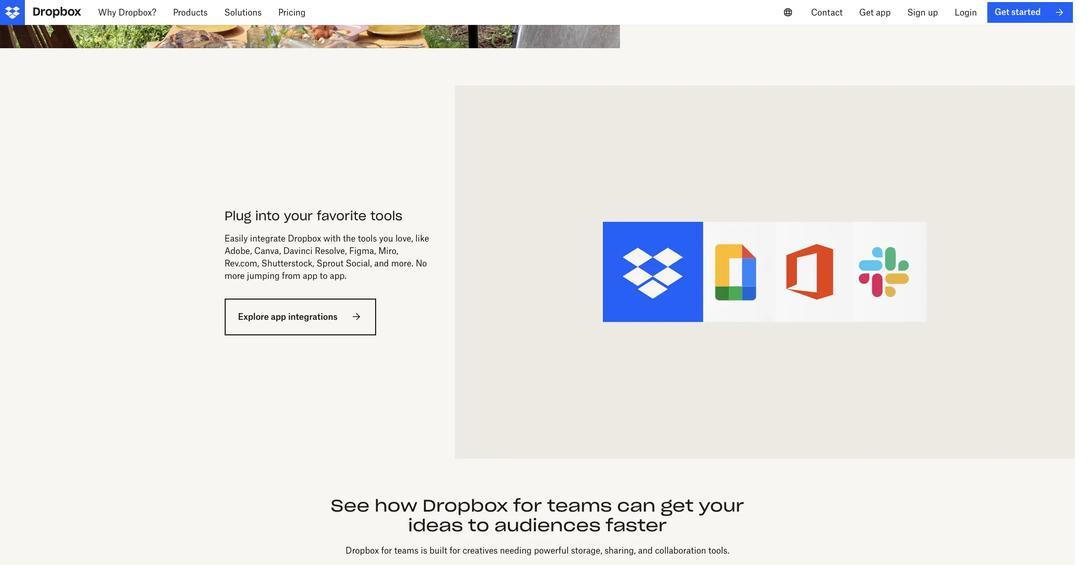 Task type: vqa. For each thing, say whether or not it's contained in the screenshot.
FIGMA, at the left top of the page
yes



Task type: locate. For each thing, give the bounding box(es) containing it.
get right contact
[[859, 7, 874, 18]]

app right from
[[303, 271, 318, 281]]

dropbox up davinci
[[288, 233, 321, 244]]

app
[[876, 7, 891, 18], [303, 271, 318, 281], [271, 312, 286, 322]]

1 vertical spatial your
[[699, 496, 744, 517]]

to inside see how dropbox for teams can get your ideas to audiences faster
[[468, 516, 489, 537]]

1 vertical spatial tools
[[358, 233, 377, 244]]

plug into your favorite tools
[[225, 208, 403, 224]]

dropbox down see
[[346, 546, 379, 556]]

2 horizontal spatial for
[[513, 496, 542, 517]]

app left sign
[[876, 7, 891, 18]]

creatives
[[463, 546, 498, 556]]

for right built
[[450, 546, 460, 556]]

and
[[374, 258, 389, 269], [638, 546, 653, 556]]

dropbox inside easily integrate dropbox with the tools you love, like adobe, canva, davinci resolve, figma, miro, rev.com, shutterstock, sprout social, and more. no more jumping from app to app.
[[288, 233, 321, 244]]

and down miro,
[[374, 258, 389, 269]]

can
[[617, 496, 656, 517]]

started
[[1012, 7, 1041, 17]]

0 vertical spatial app
[[876, 7, 891, 18]]

integrations
[[288, 312, 338, 322]]

teams inside see how dropbox for teams can get your ideas to audiences faster
[[547, 496, 612, 517]]

login
[[955, 7, 977, 18]]

0 horizontal spatial your
[[284, 208, 313, 224]]

a woman takes a photograph of a table with food on it. image
[[0, 0, 620, 48]]

your right into at left top
[[284, 208, 313, 224]]

get inside get app dropdown button
[[859, 7, 874, 18]]

teams
[[547, 496, 612, 517], [394, 546, 419, 556]]

1 vertical spatial app
[[303, 271, 318, 281]]

get left the started
[[995, 7, 1010, 17]]

dropbox for audiences
[[423, 496, 508, 517]]

to inside easily integrate dropbox with the tools you love, like adobe, canva, davinci resolve, figma, miro, rev.com, shutterstock, sprout social, and more. no more jumping from app to app.
[[320, 271, 328, 281]]

solutions
[[224, 7, 262, 18]]

get for get app
[[859, 7, 874, 18]]

0 vertical spatial and
[[374, 258, 389, 269]]

0 horizontal spatial app
[[271, 312, 286, 322]]

for up the dropbox for teams is built for creatives needing powerful storage, sharing, and collaboration tools.
[[513, 496, 542, 517]]

miro,
[[378, 246, 398, 256]]

into
[[255, 208, 280, 224]]

get
[[661, 496, 694, 517]]

2 vertical spatial dropbox
[[346, 546, 379, 556]]

0 vertical spatial teams
[[547, 496, 612, 517]]

0 vertical spatial to
[[320, 271, 328, 281]]

login link
[[947, 0, 985, 25]]

jumping
[[247, 271, 280, 281]]

tools
[[371, 208, 403, 224], [358, 233, 377, 244]]

dropbox inside see how dropbox for teams can get your ideas to audiences faster
[[423, 496, 508, 517]]

figma,
[[349, 246, 376, 256]]

to down sprout
[[320, 271, 328, 281]]

for left 'is'
[[381, 546, 392, 556]]

teams up storage,
[[547, 496, 612, 517]]

0 horizontal spatial teams
[[394, 546, 419, 556]]

1 vertical spatial to
[[468, 516, 489, 537]]

ideas
[[408, 516, 463, 537]]

products button
[[165, 0, 216, 25]]

1 horizontal spatial teams
[[547, 496, 612, 517]]

0 vertical spatial your
[[284, 208, 313, 224]]

davinci
[[283, 246, 313, 256]]

1 vertical spatial dropbox
[[423, 496, 508, 517]]

0 vertical spatial dropbox
[[288, 233, 321, 244]]

no
[[416, 258, 427, 269]]

tools up figma,
[[358, 233, 377, 244]]

why dropbox?
[[98, 7, 156, 18]]

0 horizontal spatial get
[[859, 7, 874, 18]]

tools.
[[709, 546, 730, 556]]

2 vertical spatial app
[[271, 312, 286, 322]]

dropbox up 'creatives'
[[423, 496, 508, 517]]

1 horizontal spatial for
[[450, 546, 460, 556]]

for
[[513, 496, 542, 517], [381, 546, 392, 556], [450, 546, 460, 556]]

get app
[[859, 7, 891, 18]]

your
[[284, 208, 313, 224], [699, 496, 744, 517]]

2 horizontal spatial dropbox
[[423, 496, 508, 517]]

tools up you
[[371, 208, 403, 224]]

0 horizontal spatial to
[[320, 271, 328, 281]]

sign
[[908, 7, 926, 18]]

collaboration
[[655, 546, 706, 556]]

1 horizontal spatial get
[[995, 7, 1010, 17]]

1 horizontal spatial your
[[699, 496, 744, 517]]

dropbox
[[288, 233, 321, 244], [423, 496, 508, 517], [346, 546, 379, 556]]

from
[[282, 271, 301, 281]]

get
[[995, 7, 1010, 17], [859, 7, 874, 18]]

0 horizontal spatial dropbox
[[288, 233, 321, 244]]

pricing link
[[270, 0, 314, 25]]

1 vertical spatial and
[[638, 546, 653, 556]]

0 horizontal spatial and
[[374, 258, 389, 269]]

the
[[343, 233, 356, 244]]

contact
[[811, 7, 843, 18]]

resolve,
[[315, 246, 347, 256]]

and right the sharing,
[[638, 546, 653, 556]]

tools inside easily integrate dropbox with the tools you love, like adobe, canva, davinci resolve, figma, miro, rev.com, shutterstock, sprout social, and more. no more jumping from app to app.
[[358, 233, 377, 244]]

favorite
[[317, 208, 367, 224]]

to
[[320, 271, 328, 281], [468, 516, 489, 537]]

1 horizontal spatial app
[[303, 271, 318, 281]]

2 horizontal spatial app
[[876, 7, 891, 18]]

to up 'creatives'
[[468, 516, 489, 537]]

get inside get started "link"
[[995, 7, 1010, 17]]

app right explore
[[271, 312, 286, 322]]

app for explore app integrations
[[271, 312, 286, 322]]

0 vertical spatial tools
[[371, 208, 403, 224]]

app inside dropdown button
[[876, 7, 891, 18]]

teams left 'is'
[[394, 546, 419, 556]]

audiences
[[494, 516, 601, 537]]

1 horizontal spatial and
[[638, 546, 653, 556]]

easily
[[225, 233, 248, 244]]

1 horizontal spatial to
[[468, 516, 489, 537]]

your right get
[[699, 496, 744, 517]]

love,
[[396, 233, 413, 244]]

powerful
[[534, 546, 569, 556]]



Task type: describe. For each thing, give the bounding box(es) containing it.
0 horizontal spatial for
[[381, 546, 392, 556]]

1 horizontal spatial dropbox
[[346, 546, 379, 556]]

dropbox for teams is built for creatives needing powerful storage, sharing, and collaboration tools.
[[346, 546, 730, 556]]

adobe,
[[225, 246, 252, 256]]

why dropbox? button
[[90, 0, 165, 25]]

dropbox?
[[119, 7, 156, 18]]

1 vertical spatial teams
[[394, 546, 419, 556]]

needing
[[500, 546, 532, 556]]

social,
[[346, 258, 372, 269]]

like
[[415, 233, 429, 244]]

app for get app
[[876, 7, 891, 18]]

easily integrate dropbox with the tools you love, like adobe, canva, davinci resolve, figma, miro, rev.com, shutterstock, sprout social, and more. no more jumping from app to app.
[[225, 233, 429, 281]]

solutions button
[[216, 0, 270, 25]]

for inside see how dropbox for teams can get your ideas to audiences faster
[[513, 496, 542, 517]]

storage,
[[571, 546, 602, 556]]

get started
[[995, 7, 1041, 17]]

contact button
[[803, 0, 851, 25]]

products
[[173, 7, 208, 18]]

app inside easily integrate dropbox with the tools you love, like adobe, canva, davinci resolve, figma, miro, rev.com, shutterstock, sprout social, and more. no more jumping from app to app.
[[303, 271, 318, 281]]

how
[[375, 496, 418, 517]]

integrate
[[250, 233, 286, 244]]

pricing
[[278, 7, 306, 18]]

plug
[[225, 208, 251, 224]]

see how dropbox for teams can get your ideas to audiences faster
[[331, 496, 744, 537]]

explore app integrations
[[238, 312, 338, 322]]

dropbox for canva,
[[288, 233, 321, 244]]

see
[[331, 496, 370, 517]]

explore
[[238, 312, 269, 322]]

more
[[225, 271, 245, 281]]

canva,
[[254, 246, 281, 256]]

dropbox logo next to the google editors logo, the microsoft office logo, and the slack logo image
[[480, 111, 1050, 434]]

with
[[324, 233, 341, 244]]

you
[[379, 233, 393, 244]]

up
[[928, 7, 938, 18]]

and inside easily integrate dropbox with the tools you love, like adobe, canva, davinci resolve, figma, miro, rev.com, shutterstock, sprout social, and more. no more jumping from app to app.
[[374, 258, 389, 269]]

faster
[[606, 516, 667, 537]]

get app button
[[851, 0, 899, 25]]

explore app integrations link
[[225, 299, 376, 336]]

more.
[[391, 258, 414, 269]]

sign up
[[908, 7, 938, 18]]

shutterstock,
[[261, 258, 314, 269]]

get started link
[[988, 2, 1073, 23]]

why
[[98, 7, 116, 18]]

sign up link
[[899, 0, 947, 25]]

app.
[[330, 271, 347, 281]]

is
[[421, 546, 427, 556]]

built
[[430, 546, 447, 556]]

sprout
[[317, 258, 344, 269]]

rev.com,
[[225, 258, 259, 269]]

sharing,
[[605, 546, 636, 556]]

your inside see how dropbox for teams can get your ideas to audiences faster
[[699, 496, 744, 517]]

get for get started
[[995, 7, 1010, 17]]



